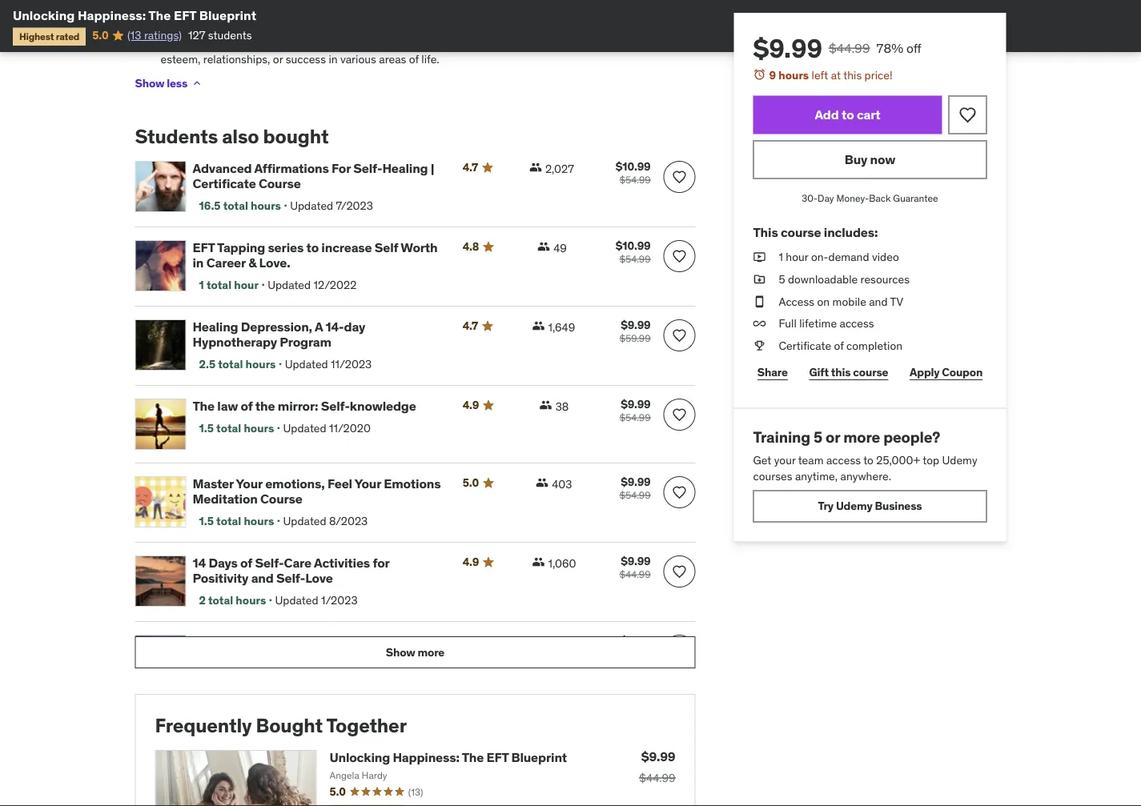 Task type: describe. For each thing, give the bounding box(es) containing it.
business
[[875, 499, 922, 514]]

more inside button
[[418, 646, 445, 660]]

unlocking happiness: the eft blueprint link
[[330, 750, 567, 766]]

2 vertical spatial $44.99
[[639, 772, 676, 786]]

hours for master your emotions, feel your emotions meditation course
[[244, 514, 274, 529]]

self- right days on the left
[[255, 555, 284, 572]]

updated 11/2023
[[285, 358, 372, 372]]

this course includes:
[[753, 224, 878, 240]]

the for unlocking happiness: the eft blueprint angela hardy
[[462, 750, 484, 766]]

hypnotherapy for abandonment,
[[193, 650, 277, 666]]

total for your
[[216, 514, 241, 529]]

5.0 for (13)
[[330, 785, 346, 800]]

14 days of self-care activities for positivity and self-love link
[[193, 555, 443, 587]]

udemy inside try udemy business link
[[836, 499, 873, 514]]

healing inside advanced affirmations for self-healing | certificate course
[[382, 161, 428, 177]]

0 vertical spatial hour
[[786, 250, 809, 264]]

updated 7/2023
[[290, 199, 373, 213]]

recognize
[[217, 37, 266, 51]]

updated for your
[[283, 514, 326, 529]]

self- up updated 11/2020
[[321, 398, 350, 415]]

dealing
[[198, 2, 235, 17]]

hours for 14 days of self-care activities for positivity and self-love
[[236, 594, 266, 608]]

1 your from the left
[[236, 476, 263, 493]]

certificate inside advanced affirmations for self-healing | certificate course
[[193, 176, 256, 192]]

video
[[872, 250, 899, 264]]

or up areas
[[395, 37, 405, 51]]

share
[[758, 365, 788, 380]]

try udemy business link
[[753, 491, 987, 523]]

1,649
[[548, 320, 575, 335]]

add to cart button
[[753, 96, 942, 134]]

1 horizontal spatial the
[[193, 398, 215, 415]]

show more
[[386, 646, 445, 660]]

$54.99 for advanced affirmations for self-healing | certificate course
[[620, 174, 651, 187]]

on
[[817, 294, 830, 309]]

xsmall image for 49
[[538, 241, 550, 254]]

eft inside unlocking happiness: the eft blueprint angela hardy
[[487, 750, 509, 766]]

relationships,
[[203, 53, 270, 67]]

to inside people dealing with high levels of stress, anxiety, or other emotional challenges can use eft to manage and alleviate these feelings. those who recognize they have limiting beliefs or negative thought patterns that are affecting their self- esteem, relationships, or success in various areas of life.
[[620, 2, 630, 17]]

xsmall image for 5 downloadable resources
[[753, 272, 766, 287]]

xsmall image for full lifetime access
[[753, 316, 766, 332]]

$10.99 for advanced affirmations for self-healing | certificate course
[[616, 160, 651, 174]]

total for days
[[208, 594, 233, 608]]

unlocking happiness: the eft blueprint
[[13, 7, 256, 23]]

healing abandonment, an 11-day hypnotherapy program
[[193, 635, 388, 666]]

hours for the law of the mirror: self-knowledge
[[244, 421, 274, 436]]

anxiety,
[[365, 2, 403, 17]]

eft tapping series to increase self worth in career & love. link
[[193, 240, 443, 272]]

care
[[284, 555, 312, 572]]

$9.99 $54.99 for master your emotions, feel your emotions meditation course
[[620, 475, 651, 502]]

day
[[818, 192, 834, 205]]

healing abandonment, an 11-day hypnotherapy program link
[[193, 635, 443, 666]]

worth
[[401, 240, 438, 256]]

or left other
[[406, 2, 416, 17]]

13 reviews element
[[408, 786, 423, 799]]

in inside people dealing with high levels of stress, anxiety, or other emotional challenges can use eft to manage and alleviate these feelings. those who recognize they have limiting beliefs or negative thought patterns that are affecting their self- esteem, relationships, or success in various areas of life.
[[329, 53, 338, 67]]

(13 ratings)
[[127, 28, 182, 42]]

xsmall image for 1 hour on-demand video
[[753, 250, 766, 265]]

of left life.
[[409, 53, 419, 67]]

areas
[[379, 53, 406, 67]]

updated 11/2020
[[283, 421, 371, 436]]

guarantee
[[893, 192, 938, 205]]

people dealing with high levels of stress, anxiety, or other emotional challenges can use eft to manage and alleviate these feelings. those who recognize they have limiting beliefs or negative thought patterns that are affecting their self- esteem, relationships, or success in various areas of life.
[[161, 2, 695, 67]]

of inside 14 days of self-care activities for positivity and self-love
[[240, 555, 252, 572]]

healing for healing depression, a 14-day hypnotherapy program
[[193, 319, 238, 336]]

to inside eft tapping series to increase self worth in career & love.
[[306, 240, 319, 256]]

certificate of completion
[[779, 338, 903, 353]]

blueprint for unlocking happiness: the eft blueprint angela hardy
[[511, 750, 567, 766]]

11/2023
[[331, 358, 372, 372]]

courses
[[753, 469, 793, 483]]

of down full lifetime access
[[834, 338, 844, 353]]

30-
[[802, 192, 818, 205]]

0 vertical spatial 5
[[779, 272, 785, 286]]

unlocking for unlocking happiness: the eft blueprint
[[13, 7, 75, 23]]

series
[[268, 240, 304, 256]]

updated 8/2023
[[283, 514, 368, 529]]

other
[[419, 2, 445, 17]]

knowledge
[[350, 398, 416, 415]]

day for 11-
[[367, 635, 388, 651]]

show for show less
[[135, 76, 164, 91]]

12/2022
[[314, 278, 357, 293]]

hours for healing depression, a 14-day hypnotherapy program
[[246, 358, 276, 372]]

updated for healing
[[290, 199, 333, 213]]

apply coupon
[[910, 365, 983, 380]]

who
[[194, 37, 215, 51]]

and inside 14 days of self-care activities for positivity and self-love
[[251, 571, 274, 587]]

4.9 for 14 days of self-care activities for positivity and self-love
[[463, 555, 479, 570]]

show less
[[135, 76, 187, 91]]

show less button
[[135, 68, 203, 100]]

updated for increase
[[268, 278, 311, 293]]

can
[[557, 2, 575, 17]]

affecting
[[582, 37, 626, 51]]

total for depression,
[[218, 358, 243, 372]]

emotional
[[448, 2, 498, 17]]

4.7 for healing depression, a 14-day hypnotherapy program
[[463, 319, 478, 334]]

less
[[167, 76, 187, 91]]

$44.99 inside $9.99 $44.99 78% off
[[829, 40, 870, 56]]

left
[[812, 68, 828, 82]]

day for 14-
[[344, 319, 365, 336]]

back
[[869, 192, 891, 205]]

success
[[286, 53, 326, 67]]

mirror:
[[278, 398, 318, 415]]

(13
[[127, 28, 141, 42]]

team
[[798, 453, 824, 468]]

mobile
[[833, 294, 866, 309]]

$9.99 $54.99 for the law of the mirror: self-knowledge
[[620, 398, 651, 424]]

$9.99 $44.99 78% off
[[753, 32, 922, 64]]

udemy inside training 5 or more people? get your team access to 25,000+ top udemy courses anytime, anywhere.
[[942, 453, 978, 468]]

1 for 1 total hour
[[199, 278, 204, 293]]

levels
[[286, 2, 314, 17]]

0 vertical spatial wishlist image
[[958, 105, 978, 125]]

9 hours left at this price!
[[769, 68, 893, 82]]

your
[[774, 453, 796, 468]]

49
[[554, 241, 567, 256]]

at
[[831, 68, 841, 82]]

angela
[[330, 770, 359, 782]]

2.5 total hours
[[199, 358, 276, 372]]

training
[[753, 427, 811, 447]]

abandonment,
[[241, 635, 329, 651]]

1.5 for master your emotions, feel your emotions meditation course
[[199, 514, 214, 529]]

xsmall image inside show less "button"
[[191, 77, 203, 90]]

master your emotions, feel your emotions meditation course
[[193, 476, 441, 508]]

the law of the mirror: self-knowledge
[[193, 398, 416, 415]]

xsmall image for 2,027
[[529, 161, 542, 174]]

wishlist image for healing depression, a 14-day hypnotherapy program
[[672, 328, 688, 344]]

emotions,
[[265, 476, 325, 493]]

this
[[753, 224, 778, 240]]

the
[[255, 398, 275, 415]]

days
[[209, 555, 238, 572]]

1 vertical spatial $44.99
[[620, 569, 651, 581]]

self- inside advanced affirmations for self-healing | certificate course
[[353, 161, 382, 177]]

hypnotherapy for depression,
[[193, 335, 277, 351]]

2 horizontal spatial and
[[869, 294, 888, 309]]

0 vertical spatial access
[[840, 316, 874, 331]]

4.7 for advanced affirmations for self-healing | certificate course
[[463, 161, 478, 175]]

xsmall image for 38
[[540, 399, 552, 412]]

rated
[[56, 30, 79, 42]]

5.0 for (13 ratings)
[[92, 28, 109, 42]]

top
[[923, 453, 940, 468]]

$10.99 $54.99 for eft tapping series to increase self worth in career & love.
[[616, 239, 651, 266]]

of right levels
[[317, 2, 327, 17]]

price!
[[865, 68, 893, 82]]

xsmall image for 1,060
[[532, 556, 545, 569]]



Task type: vqa. For each thing, say whether or not it's contained in the screenshot.
Program
yes



Task type: locate. For each thing, give the bounding box(es) containing it.
0 horizontal spatial the
[[148, 7, 171, 23]]

1 horizontal spatial 1
[[779, 250, 783, 264]]

your right feel on the bottom left of the page
[[355, 476, 381, 493]]

2 4.7 from the top
[[463, 319, 478, 334]]

0 horizontal spatial your
[[236, 476, 263, 493]]

0 horizontal spatial 5.0
[[92, 28, 109, 42]]

to inside training 5 or more people? get your team access to 25,000+ top udemy courses anytime, anywhere.
[[864, 453, 874, 468]]

127
[[188, 28, 205, 42]]

or inside training 5 or more people? get your team access to 25,000+ top udemy courses anytime, anywhere.
[[826, 427, 840, 447]]

1 horizontal spatial in
[[329, 53, 338, 67]]

self- right for
[[353, 161, 382, 177]]

of
[[317, 2, 327, 17], [409, 53, 419, 67], [834, 338, 844, 353], [241, 398, 253, 415], [240, 555, 252, 572]]

1 hypnotherapy from the top
[[193, 335, 277, 351]]

xsmall image left access
[[753, 294, 766, 309]]

now
[[870, 151, 896, 168]]

alleviate
[[161, 18, 202, 32]]

and up 2 total hours
[[251, 571, 274, 587]]

happiness: up (13)
[[393, 750, 460, 766]]

1.5 total hours for your
[[199, 514, 274, 529]]

gift
[[809, 365, 829, 380]]

1 vertical spatial this
[[831, 365, 851, 380]]

these
[[205, 18, 233, 32]]

and inside people dealing with high levels of stress, anxiety, or other emotional challenges can use eft to manage and alleviate these feelings. those who recognize they have limiting beliefs or negative thought patterns that are affecting their self- esteem, relationships, or success in various areas of life.
[[676, 2, 695, 17]]

0 vertical spatial $10.99
[[616, 160, 651, 174]]

2 $10.99 $54.99 from the top
[[616, 239, 651, 266]]

updated down the master your emotions, feel your emotions meditation course
[[283, 514, 326, 529]]

xsmall image left 49
[[538, 241, 550, 254]]

to inside button
[[842, 107, 854, 123]]

1 horizontal spatial show
[[386, 646, 415, 660]]

xsmall image right the less
[[191, 77, 203, 90]]

xsmall image for certificate of completion
[[753, 338, 766, 354]]

0 vertical spatial more
[[843, 427, 880, 447]]

$10.99 $54.99 right 49
[[616, 239, 651, 266]]

xsmall image left full at the right top
[[753, 316, 766, 332]]

1 vertical spatial more
[[418, 646, 445, 660]]

1 vertical spatial show
[[386, 646, 415, 660]]

access on mobile and tv
[[779, 294, 903, 309]]

certificate
[[193, 176, 256, 192], [779, 338, 831, 353]]

1 vertical spatial the
[[193, 398, 215, 415]]

hours down meditation
[[244, 514, 274, 529]]

access
[[779, 294, 815, 309]]

updated 12/2022
[[268, 278, 357, 293]]

2 1.5 total hours from the top
[[199, 514, 274, 529]]

various
[[340, 53, 376, 67]]

unlocking up highest rated
[[13, 7, 75, 23]]

1 wishlist image from the top
[[672, 169, 688, 185]]

$10.99 $54.99 for advanced affirmations for self-healing | certificate course
[[616, 160, 651, 187]]

xsmall image for 403
[[536, 477, 549, 490]]

30-day money-back guarantee
[[802, 192, 938, 205]]

of left the
[[241, 398, 253, 415]]

4.7 right |
[[463, 161, 478, 175]]

total down career
[[207, 278, 232, 293]]

students
[[135, 125, 218, 149]]

happiness: up (13
[[78, 7, 146, 23]]

resources
[[861, 272, 910, 286]]

0 vertical spatial 1
[[779, 250, 783, 264]]

the for unlocking happiness: the eft blueprint
[[148, 7, 171, 23]]

4.9 for the law of the mirror: self-knowledge
[[463, 398, 479, 413]]

course down completion at the top
[[853, 365, 889, 380]]

0 vertical spatial the
[[148, 7, 171, 23]]

xsmall image left 2,027
[[529, 161, 542, 174]]

total
[[223, 199, 248, 213], [207, 278, 232, 293], [218, 358, 243, 372], [216, 421, 241, 436], [216, 514, 241, 529], [208, 594, 233, 608]]

your right "master" at bottom left
[[236, 476, 263, 493]]

1 vertical spatial and
[[869, 294, 888, 309]]

0 horizontal spatial blueprint
[[199, 7, 256, 23]]

or up anytime,
[[826, 427, 840, 447]]

2 vertical spatial the
[[462, 750, 484, 766]]

0 horizontal spatial wishlist image
[[672, 249, 688, 265]]

38
[[556, 400, 569, 414]]

eft tapping series to increase self worth in career & love.
[[193, 240, 438, 272]]

they
[[269, 37, 290, 51]]

the
[[148, 7, 171, 23], [193, 398, 215, 415], [462, 750, 484, 766]]

3 wishlist image from the top
[[672, 407, 688, 423]]

1 horizontal spatial day
[[367, 635, 388, 651]]

$9.99 $54.99 right 403
[[620, 475, 651, 502]]

high
[[261, 2, 283, 17]]

day inside healing depression, a 14-day hypnotherapy program
[[344, 319, 365, 336]]

5 up team
[[814, 427, 823, 447]]

wishlist image
[[672, 169, 688, 185], [672, 328, 688, 344], [672, 407, 688, 423], [672, 485, 688, 501], [672, 564, 688, 580]]

2 $9.99 $54.99 from the top
[[620, 475, 651, 502]]

frequently
[[155, 714, 252, 738]]

unlocking inside unlocking happiness: the eft blueprint angela hardy
[[330, 750, 390, 766]]

people?
[[884, 427, 940, 447]]

updated down 14 days of self-care activities for positivity and self-love
[[275, 594, 318, 608]]

add
[[815, 107, 839, 123]]

certificate down lifetime
[[779, 338, 831, 353]]

$54.99 for master your emotions, feel your emotions meditation course
[[620, 490, 651, 502]]

wishlist image for master your emotions, feel your emotions meditation course
[[672, 485, 688, 501]]

to up anywhere.
[[864, 453, 874, 468]]

xsmall image left 1,060 at the bottom
[[532, 556, 545, 569]]

$54.99 right 403
[[620, 490, 651, 502]]

for
[[332, 161, 351, 177]]

0 vertical spatial 4.9
[[463, 398, 479, 413]]

2 your from the left
[[355, 476, 381, 493]]

3 4.7 from the top
[[463, 635, 478, 649]]

hypnotherapy down 2 total hours
[[193, 650, 277, 666]]

1 $54.99 from the top
[[620, 174, 651, 187]]

$54.99
[[620, 174, 651, 187], [620, 254, 651, 266], [620, 412, 651, 424], [620, 490, 651, 502]]

this right at
[[843, 68, 862, 82]]

1.5
[[199, 421, 214, 436], [199, 514, 214, 529]]

program inside healing abandonment, an 11-day hypnotherapy program
[[280, 650, 331, 666]]

1 $10.99 $54.99 from the top
[[616, 160, 651, 187]]

0 vertical spatial 1.5 total hours
[[199, 421, 274, 436]]

2 vertical spatial healing
[[193, 635, 238, 651]]

0 vertical spatial $44.99
[[829, 40, 870, 56]]

healing inside healing abandonment, an 11-day hypnotherapy program
[[193, 635, 238, 651]]

highest
[[19, 30, 54, 42]]

xsmall image up share
[[753, 338, 766, 354]]

xsmall image left 1,649 on the top
[[532, 320, 545, 333]]

healing down 2
[[193, 635, 238, 651]]

certificate up 16.5 at the left of page
[[193, 176, 256, 192]]

1 horizontal spatial more
[[843, 427, 880, 447]]

1 horizontal spatial hour
[[786, 250, 809, 264]]

udemy right 'top'
[[942, 453, 978, 468]]

this
[[843, 68, 862, 82], [831, 365, 851, 380]]

use
[[578, 2, 596, 17]]

and left tv
[[869, 294, 888, 309]]

1 vertical spatial unlocking
[[330, 750, 390, 766]]

program left 'an'
[[280, 650, 331, 666]]

1 for 1 hour on-demand video
[[779, 250, 783, 264]]

day right 'an'
[[367, 635, 388, 651]]

total down meditation
[[216, 514, 241, 529]]

hypnotherapy up 2.5 total hours
[[193, 335, 277, 351]]

hardy
[[362, 770, 387, 782]]

1 horizontal spatial 5.0
[[330, 785, 346, 800]]

show right 11-
[[386, 646, 415, 660]]

show inside button
[[386, 646, 415, 660]]

those
[[161, 37, 191, 51]]

1 horizontal spatial 5
[[814, 427, 823, 447]]

total for law
[[216, 421, 241, 436]]

updated for care
[[275, 594, 318, 608]]

on-
[[811, 250, 829, 264]]

xsmall image for access on mobile and tv
[[753, 294, 766, 309]]

0 horizontal spatial 5
[[779, 272, 785, 286]]

lifetime
[[800, 316, 837, 331]]

more inside training 5 or more people? get your team access to 25,000+ top udemy courses anytime, anywhere.
[[843, 427, 880, 447]]

1 1.5 from the top
[[199, 421, 214, 436]]

(13)
[[408, 786, 423, 799]]

students also bought
[[135, 125, 329, 149]]

xsmall image left 38
[[540, 399, 552, 412]]

5.0 right rated
[[92, 28, 109, 42]]

0 vertical spatial unlocking
[[13, 7, 75, 23]]

the inside unlocking happiness: the eft blueprint angela hardy
[[462, 750, 484, 766]]

gift this course link
[[805, 357, 893, 389]]

1 $9.99 $54.99 from the top
[[620, 398, 651, 424]]

1.5 total hours down law
[[199, 421, 274, 436]]

blueprint for unlocking happiness: the eft blueprint
[[199, 7, 256, 23]]

1 vertical spatial $10.99 $54.99
[[616, 239, 651, 266]]

with
[[238, 2, 259, 17]]

updated for day
[[285, 358, 328, 372]]

hypnotherapy inside healing abandonment, an 11-day hypnotherapy program
[[193, 650, 277, 666]]

0 horizontal spatial show
[[135, 76, 164, 91]]

0 horizontal spatial and
[[251, 571, 274, 587]]

1 vertical spatial $9.99 $44.99
[[639, 749, 676, 786]]

16.5 total hours
[[199, 199, 281, 213]]

course up on-
[[781, 224, 821, 240]]

1 vertical spatial happiness:
[[393, 750, 460, 766]]

0 vertical spatial blueprint
[[199, 7, 256, 23]]

1 horizontal spatial unlocking
[[330, 750, 390, 766]]

403
[[552, 477, 572, 492]]

0 horizontal spatial in
[[193, 255, 204, 272]]

1 vertical spatial healing
[[193, 319, 238, 336]]

eft inside people dealing with high levels of stress, anxiety, or other emotional challenges can use eft to manage and alleviate these feelings. those who recognize they have limiting beliefs or negative thought patterns that are affecting their self- esteem, relationships, or success in various areas of life.
[[598, 2, 618, 17]]

1 vertical spatial day
[[367, 635, 388, 651]]

to left manage
[[620, 2, 630, 17]]

healing for healing abandonment, an 11-day hypnotherapy program
[[193, 635, 238, 651]]

anywhere.
[[841, 469, 891, 483]]

1 vertical spatial udemy
[[836, 499, 873, 514]]

25,000+
[[876, 453, 920, 468]]

anytime,
[[795, 469, 838, 483]]

total down law
[[216, 421, 241, 436]]

4.8
[[463, 240, 479, 254]]

total for affirmations
[[223, 199, 248, 213]]

$54.99 for eft tapping series to increase self worth in career & love.
[[620, 254, 651, 266]]

0 vertical spatial hypnotherapy
[[193, 335, 277, 351]]

hours down healing depression, a 14-day hypnotherapy program
[[246, 358, 276, 372]]

happiness: for unlocking happiness: the eft blueprint angela hardy
[[393, 750, 460, 766]]

hypnotherapy inside healing depression, a 14-day hypnotherapy program
[[193, 335, 277, 351]]

0 vertical spatial course
[[259, 176, 301, 192]]

get
[[753, 453, 772, 468]]

5 wishlist image from the top
[[672, 564, 688, 580]]

5 up access
[[779, 272, 785, 286]]

1 vertical spatial 4.7
[[463, 319, 478, 334]]

alarm image
[[753, 68, 766, 81]]

to left cart
[[842, 107, 854, 123]]

eft inside eft tapping series to increase self worth in career & love.
[[193, 240, 215, 256]]

hour down & in the left of the page
[[234, 278, 259, 293]]

this right gift
[[831, 365, 851, 380]]

1 horizontal spatial course
[[853, 365, 889, 380]]

0 vertical spatial udemy
[[942, 453, 978, 468]]

|
[[431, 161, 434, 177]]

$10.99 right 49
[[616, 239, 651, 254]]

$10.99 $54.99 right 2,027
[[616, 160, 651, 187]]

unlocking up hardy
[[330, 750, 390, 766]]

wishlist image for the law of the mirror: self-knowledge
[[672, 407, 688, 423]]

1 vertical spatial 1.5 total hours
[[199, 514, 274, 529]]

updated down love.
[[268, 278, 311, 293]]

hours right 9 in the right top of the page
[[779, 68, 809, 82]]

1.5 total hours for law
[[199, 421, 274, 436]]

course for affirmations
[[259, 176, 301, 192]]

hours down the
[[244, 421, 274, 436]]

1 horizontal spatial wishlist image
[[958, 105, 978, 125]]

5.0 right emotions
[[463, 476, 479, 491]]

1 horizontal spatial happiness:
[[393, 750, 460, 766]]

1 vertical spatial blueprint
[[511, 750, 567, 766]]

$9.99 inside $9.99 $59.99
[[621, 318, 651, 333]]

show left the less
[[135, 76, 164, 91]]

$10.99 for eft tapping series to increase self worth in career & love.
[[616, 239, 651, 254]]

in inside eft tapping series to increase self worth in career & love.
[[193, 255, 204, 272]]

hours for advanced affirmations for self-healing | certificate course
[[251, 199, 281, 213]]

1 vertical spatial access
[[827, 453, 861, 468]]

an
[[332, 635, 348, 651]]

4 $54.99 from the top
[[620, 490, 651, 502]]

1 vertical spatial 5.0
[[463, 476, 479, 491]]

1 vertical spatial wishlist image
[[672, 249, 688, 265]]

xsmall image for 1,068
[[532, 635, 545, 648]]

program up the updated 11/2023
[[280, 335, 331, 351]]

0 horizontal spatial happiness:
[[78, 7, 146, 23]]

or down "they"
[[273, 53, 283, 67]]

5 inside training 5 or more people? get your team access to 25,000+ top udemy courses anytime, anywhere.
[[814, 427, 823, 447]]

and right manage
[[676, 2, 695, 17]]

xsmall image
[[191, 77, 203, 90], [529, 161, 542, 174], [538, 241, 550, 254], [753, 294, 766, 309], [753, 316, 766, 332], [532, 320, 545, 333], [753, 338, 766, 354], [540, 399, 552, 412], [532, 556, 545, 569]]

2 vertical spatial and
[[251, 571, 274, 587]]

0 horizontal spatial 1
[[199, 278, 204, 293]]

self-
[[655, 37, 677, 51]]

1 horizontal spatial certificate
[[779, 338, 831, 353]]

4.7 down 4.8
[[463, 319, 478, 334]]

0 horizontal spatial hour
[[234, 278, 259, 293]]

4.7 right show more
[[463, 635, 478, 649]]

hours down affirmations
[[251, 199, 281, 213]]

1.5 total hours
[[199, 421, 274, 436], [199, 514, 274, 529]]

advanced affirmations for self-healing | certificate course link
[[193, 161, 443, 192]]

1 vertical spatial certificate
[[779, 338, 831, 353]]

0 vertical spatial course
[[781, 224, 821, 240]]

course for your
[[260, 492, 303, 508]]

hour left on-
[[786, 250, 809, 264]]

0 vertical spatial $9.99 $44.99
[[620, 555, 651, 581]]

4 wishlist image from the top
[[672, 485, 688, 501]]

day inside healing abandonment, an 11-day hypnotherapy program
[[367, 635, 388, 651]]

1.5 for the law of the mirror: self-knowledge
[[199, 421, 214, 436]]

course inside the master your emotions, feel your emotions meditation course
[[260, 492, 303, 508]]

total right 2
[[208, 594, 233, 608]]

0 vertical spatial happiness:
[[78, 7, 146, 23]]

program for abandonment,
[[280, 650, 331, 666]]

$54.99 right 38
[[620, 412, 651, 424]]

try udemy business
[[818, 499, 922, 514]]

for
[[373, 555, 389, 572]]

1 vertical spatial course
[[260, 492, 303, 508]]

$9.99 $54.99 down $59.99
[[620, 398, 651, 424]]

udemy right try
[[836, 499, 873, 514]]

buy now button
[[753, 141, 987, 179]]

access inside training 5 or more people? get your team access to 25,000+ top udemy courses anytime, anywhere.
[[827, 453, 861, 468]]

add to cart
[[815, 107, 881, 123]]

frequently bought together
[[155, 714, 407, 738]]

1 4.7 from the top
[[463, 161, 478, 175]]

day right a
[[344, 319, 365, 336]]

depression,
[[241, 319, 312, 336]]

tv
[[890, 294, 903, 309]]

1.5 up "master" at bottom left
[[199, 421, 214, 436]]

more up anywhere.
[[843, 427, 880, 447]]

of right days on the left
[[240, 555, 252, 572]]

1 vertical spatial 5
[[814, 427, 823, 447]]

course up 16.5 total hours at the top left
[[259, 176, 301, 192]]

self- up updated 1/2023
[[276, 571, 305, 587]]

are
[[564, 37, 579, 51]]

total right 16.5 at the left of page
[[223, 199, 248, 213]]

0 vertical spatial this
[[843, 68, 862, 82]]

show inside "button"
[[135, 76, 164, 91]]

2
[[199, 594, 206, 608]]

access up anywhere.
[[827, 453, 861, 468]]

1 vertical spatial course
[[853, 365, 889, 380]]

total for tapping
[[207, 278, 232, 293]]

2 horizontal spatial the
[[462, 750, 484, 766]]

training 5 or more people? get your team access to 25,000+ top udemy courses anytime, anywhere.
[[753, 427, 978, 483]]

1 $10.99 from the top
[[616, 160, 651, 174]]

$59.99
[[620, 333, 651, 345]]

2 1.5 from the top
[[199, 514, 214, 529]]

0 vertical spatial show
[[135, 76, 164, 91]]

1 horizontal spatial blueprint
[[511, 750, 567, 766]]

wishlist image
[[958, 105, 978, 125], [672, 249, 688, 265]]

0 vertical spatial healing
[[382, 161, 428, 177]]

0 horizontal spatial udemy
[[836, 499, 873, 514]]

7/2023
[[336, 199, 373, 213]]

78%
[[877, 40, 904, 56]]

thought
[[454, 37, 493, 51]]

0 vertical spatial certificate
[[193, 176, 256, 192]]

2 vertical spatial 4.7
[[463, 635, 478, 649]]

advanced
[[193, 161, 252, 177]]

0 vertical spatial program
[[280, 335, 331, 351]]

wishlist image for 14 days of self-care activities for positivity and self-love
[[672, 564, 688, 580]]

11-
[[350, 635, 367, 651]]

1 hour on-demand video
[[779, 250, 899, 264]]

1 4.9 from the top
[[463, 398, 479, 413]]

1 vertical spatial 1
[[199, 278, 204, 293]]

2 hypnotherapy from the top
[[193, 650, 277, 666]]

advanced affirmations for self-healing | certificate course
[[193, 161, 434, 192]]

0 vertical spatial 1.5
[[199, 421, 214, 436]]

0 vertical spatial in
[[329, 53, 338, 67]]

1 vertical spatial $10.99
[[616, 239, 651, 254]]

$9.99 $54.99
[[620, 398, 651, 424], [620, 475, 651, 502]]

$10.99 right 2,027
[[616, 160, 651, 174]]

xsmall image
[[753, 250, 766, 265], [753, 272, 766, 287], [536, 477, 549, 490], [532, 635, 545, 648]]

1.5 down meditation
[[199, 514, 214, 529]]

1 vertical spatial program
[[280, 650, 331, 666]]

0 horizontal spatial more
[[418, 646, 445, 660]]

xsmall image for 1,649
[[532, 320, 545, 333]]

1 program from the top
[[280, 335, 331, 351]]

show for show more
[[386, 646, 415, 660]]

love.
[[259, 255, 290, 272]]

in down limiting
[[329, 53, 338, 67]]

program inside healing depression, a 14-day hypnotherapy program
[[280, 335, 331, 351]]

manage
[[633, 2, 674, 17]]

bought
[[263, 125, 329, 149]]

hours down positivity
[[236, 594, 266, 608]]

1 horizontal spatial your
[[355, 476, 381, 493]]

esteem,
[[161, 53, 201, 67]]

2 vertical spatial 5.0
[[330, 785, 346, 800]]

1 vertical spatial 1.5
[[199, 514, 214, 529]]

unlocking for unlocking happiness: the eft blueprint angela hardy
[[330, 750, 390, 766]]

healing depression, a 14-day hypnotherapy program link
[[193, 319, 443, 351]]

happiness: inside unlocking happiness: the eft blueprint angela hardy
[[393, 750, 460, 766]]

1 horizontal spatial udemy
[[942, 453, 978, 468]]

1 vertical spatial hypnotherapy
[[193, 650, 277, 666]]

law
[[217, 398, 238, 415]]

wishlist image for advanced affirmations for self-healing | certificate course
[[672, 169, 688, 185]]

healing inside healing depression, a 14-day hypnotherapy program
[[193, 319, 238, 336]]

2,027
[[545, 162, 574, 176]]

1 vertical spatial 4.9
[[463, 555, 479, 570]]

1.5 total hours down meditation
[[199, 514, 274, 529]]

healing left |
[[382, 161, 428, 177]]

master
[[193, 476, 234, 493]]

0 horizontal spatial unlocking
[[13, 7, 75, 23]]

life.
[[422, 53, 439, 67]]

happiness: for unlocking happiness: the eft blueprint
[[78, 7, 146, 23]]

more right 11-
[[418, 646, 445, 660]]

0 horizontal spatial course
[[781, 224, 821, 240]]

updated down healing depression, a 14-day hypnotherapy program link
[[285, 358, 328, 372]]

program for depression,
[[280, 335, 331, 351]]

2 $54.99 from the top
[[620, 254, 651, 266]]

1 vertical spatial $9.99 $54.99
[[620, 475, 651, 502]]

blueprint inside unlocking happiness: the eft blueprint angela hardy
[[511, 750, 567, 766]]

activities
[[314, 555, 370, 572]]

that
[[541, 37, 561, 51]]

$54.99 for the law of the mirror: self-knowledge
[[620, 412, 651, 424]]

0 horizontal spatial day
[[344, 319, 365, 336]]

total right 2.5
[[218, 358, 243, 372]]

1 1.5 total hours from the top
[[199, 421, 274, 436]]

course up updated 8/2023
[[260, 492, 303, 508]]

2 wishlist image from the top
[[672, 328, 688, 344]]

day
[[344, 319, 365, 336], [367, 635, 388, 651]]

0 vertical spatial and
[[676, 2, 695, 17]]

healing up 2.5
[[193, 319, 238, 336]]

share button
[[753, 357, 792, 389]]

course inside advanced affirmations for self-healing | certificate course
[[259, 176, 301, 192]]

updated down advanced affirmations for self-healing | certificate course
[[290, 199, 333, 213]]

2 4.9 from the top
[[463, 555, 479, 570]]

2 horizontal spatial 5.0
[[463, 476, 479, 491]]

0 vertical spatial 4.7
[[463, 161, 478, 175]]

to right series
[[306, 240, 319, 256]]

updated down the law of the mirror: self-knowledge
[[283, 421, 326, 436]]

3 $54.99 from the top
[[620, 412, 651, 424]]

feel
[[328, 476, 352, 493]]

course inside gift this course link
[[853, 365, 889, 380]]

$10.99
[[616, 160, 651, 174], [616, 239, 651, 254]]

5.0 down angela
[[330, 785, 346, 800]]

2 program from the top
[[280, 650, 331, 666]]

updated for mirror:
[[283, 421, 326, 436]]

limiting
[[319, 37, 356, 51]]

1 horizontal spatial and
[[676, 2, 695, 17]]

2 $10.99 from the top
[[616, 239, 651, 254]]



